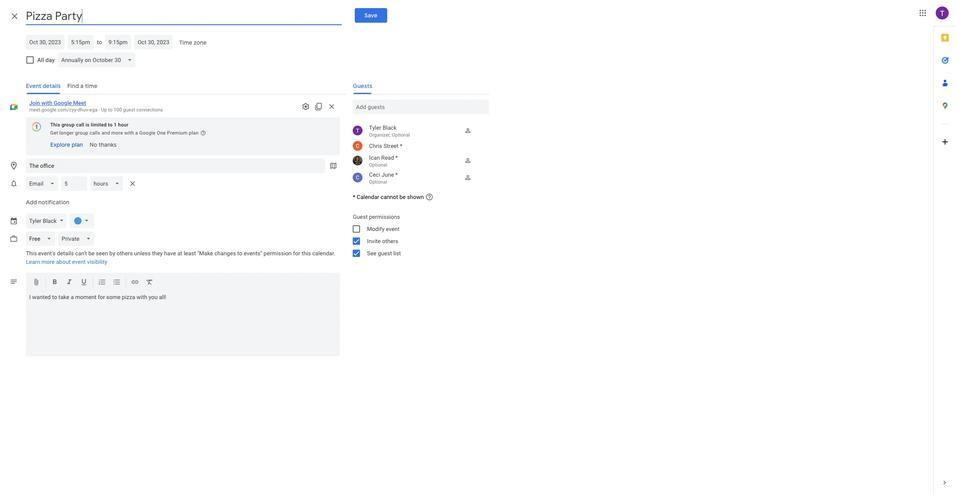 Task type: describe. For each thing, give the bounding box(es) containing it.
remove formatting image
[[146, 278, 154, 288]]

all!
[[159, 294, 166, 301]]

guest permissions
[[353, 214, 400, 220]]

event's
[[38, 250, 56, 257]]

Description text field
[[26, 294, 340, 355]]

1 horizontal spatial more
[[111, 130, 123, 136]]

optional for black
[[392, 132, 410, 138]]

ican read * optional
[[369, 155, 398, 168]]

this for this group call is limited to 1 hour
[[50, 122, 60, 128]]

0 horizontal spatial group
[[62, 122, 75, 128]]

this event's details can't be seen by others unless they have at least "make changes to events" permission for this calendar. learn more about event visibility
[[26, 250, 336, 265]]

this group call is limited to 1 hour
[[50, 122, 129, 128]]

google inside join with google meet meet.google.com/cyy-dhuv-ega · up to 100 guest connections
[[54, 100, 72, 106]]

add
[[26, 199, 37, 206]]

explore plan
[[50, 141, 83, 149]]

time
[[180, 39, 193, 46]]

be inside this event's details can't be seen by others unless they have at least "make changes to events" permission for this calendar. learn more about event visibility
[[88, 250, 95, 257]]

some
[[106, 294, 121, 301]]

others inside group
[[382, 238, 399, 245]]

join
[[29, 100, 40, 106]]

events"
[[244, 250, 262, 257]]

organizer,
[[369, 132, 391, 138]]

meet.google.com/cyy-
[[29, 107, 78, 113]]

i
[[29, 294, 31, 301]]

zone
[[194, 39, 207, 46]]

they
[[152, 250, 163, 257]]

list
[[394, 250, 401, 257]]

·
[[99, 107, 100, 113]]

pizza
[[122, 294, 135, 301]]

moment
[[75, 294, 96, 301]]

all
[[37, 57, 44, 63]]

save button
[[355, 8, 387, 23]]

call
[[76, 122, 84, 128]]

this for this event's details can't be seen by others unless they have at least "make changes to events" permission for this calendar. learn more about event visibility
[[26, 250, 37, 257]]

cannot
[[381, 194, 398, 200]]

add notification button
[[23, 193, 73, 212]]

no thanks
[[90, 141, 117, 149]]

limited
[[91, 122, 107, 128]]

to right start time text field
[[97, 39, 102, 45]]

i wanted to take a moment for some pizza with you all!
[[29, 294, 166, 301]]

End date text field
[[138, 37, 170, 47]]

see guest list
[[367, 250, 401, 257]]

ican
[[369, 155, 380, 161]]

chris
[[369, 143, 383, 149]]

ega
[[89, 107, 97, 113]]

End time text field
[[109, 37, 128, 47]]

tyler black, organizer, optional tree item
[[347, 123, 490, 140]]

meet
[[73, 100, 86, 106]]

"make
[[198, 250, 213, 257]]

with inside join with google meet meet.google.com/cyy-dhuv-ega · up to 100 guest connections
[[42, 100, 52, 106]]

100
[[114, 107, 122, 113]]

join with google meet meet.google.com/cyy-dhuv-ega · up to 100 guest connections
[[29, 100, 163, 113]]

modify event
[[367, 226, 400, 233]]

1 vertical spatial google
[[139, 130, 156, 136]]

black for tyler black
[[43, 218, 57, 224]]

to inside join with google meet meet.google.com/cyy-dhuv-ega · up to 100 guest connections
[[108, 107, 113, 113]]

shown
[[407, 194, 424, 200]]

modify
[[367, 226, 385, 233]]

optional for read
[[369, 162, 388, 168]]

calendar
[[357, 194, 380, 200]]

1
[[114, 122, 117, 128]]

Start time text field
[[71, 37, 91, 47]]

0 vertical spatial a
[[135, 130, 138, 136]]

invite others
[[367, 238, 399, 245]]

guest inside join with google meet meet.google.com/cyy-dhuv-ega · up to 100 guest connections
[[123, 107, 135, 113]]

ceci june * optional
[[369, 172, 398, 185]]

a inside text field
[[71, 294, 74, 301]]

tyler for tyler black
[[29, 218, 41, 224]]

one
[[157, 130, 166, 136]]

least
[[184, 250, 196, 257]]

have
[[164, 250, 176, 257]]

longer
[[59, 130, 74, 136]]

at
[[178, 250, 182, 257]]

save
[[365, 12, 378, 19]]

you
[[149, 294, 158, 301]]

bulleted list image
[[113, 278, 121, 288]]

by
[[110, 250, 115, 257]]

formatting options toolbar
[[26, 273, 340, 293]]

day
[[46, 57, 55, 63]]

learn more about event visibility link
[[26, 259, 107, 265]]

is
[[86, 122, 90, 128]]

hour
[[118, 122, 129, 128]]

black for tyler black organizer, optional
[[383, 125, 397, 131]]



Task type: locate. For each thing, give the bounding box(es) containing it.
black down add notification button
[[43, 218, 57, 224]]

Location text field
[[29, 159, 322, 173]]

to
[[97, 39, 102, 45], [108, 107, 113, 113], [108, 122, 113, 128], [238, 250, 243, 257], [52, 294, 57, 301]]

underline image
[[80, 278, 88, 288]]

2 vertical spatial optional
[[369, 179, 388, 185]]

be left shown
[[400, 194, 406, 200]]

more
[[111, 130, 123, 136], [42, 259, 55, 265]]

1 vertical spatial plan
[[72, 141, 83, 149]]

1 vertical spatial guest
[[378, 250, 392, 257]]

to left take
[[52, 294, 57, 301]]

0 vertical spatial black
[[383, 125, 397, 131]]

no
[[90, 141, 97, 149]]

0 vertical spatial with
[[42, 100, 52, 106]]

event down permissions in the top of the page
[[386, 226, 400, 233]]

* for ceci june * optional
[[396, 172, 398, 178]]

guests invited to this event. tree
[[347, 123, 490, 187]]

0 horizontal spatial plan
[[72, 141, 83, 149]]

* inside chris street tree item
[[400, 143, 403, 149]]

ican read, optional tree item
[[347, 153, 490, 170]]

calls
[[90, 130, 100, 136]]

take
[[59, 294, 69, 301]]

0 horizontal spatial event
[[72, 259, 86, 265]]

black inside the tyler black organizer, optional
[[383, 125, 397, 131]]

1 horizontal spatial plan
[[189, 130, 199, 136]]

dhuv-
[[78, 107, 90, 113]]

Title text field
[[26, 7, 342, 25]]

get longer group calls and more with a google one premium plan
[[50, 130, 199, 136]]

plan down longer
[[72, 141, 83, 149]]

0 vertical spatial this
[[50, 122, 60, 128]]

optional
[[392, 132, 410, 138], [369, 162, 388, 168], [369, 179, 388, 185]]

optional down 'ceci'
[[369, 179, 388, 185]]

tyler black
[[29, 218, 57, 224]]

to inside this event's details can't be seen by others unless they have at least "make changes to events" permission for this calendar. learn more about event visibility
[[238, 250, 243, 257]]

1 vertical spatial for
[[98, 294, 105, 301]]

0 horizontal spatial a
[[71, 294, 74, 301]]

* for chris street *
[[400, 143, 403, 149]]

invite
[[367, 238, 381, 245]]

a right take
[[71, 294, 74, 301]]

this
[[302, 250, 311, 257]]

* inside ican read * optional
[[396, 155, 398, 161]]

1 horizontal spatial event
[[386, 226, 400, 233]]

be
[[400, 194, 406, 200], [88, 250, 95, 257]]

0 horizontal spatial for
[[98, 294, 105, 301]]

optional inside ican read * optional
[[369, 162, 388, 168]]

chris street tree item
[[347, 140, 490, 153]]

1 horizontal spatial for
[[293, 250, 300, 257]]

for
[[293, 250, 300, 257], [98, 294, 105, 301]]

0 horizontal spatial black
[[43, 218, 57, 224]]

0 vertical spatial google
[[54, 100, 72, 106]]

plan right premium
[[189, 130, 199, 136]]

Guests text field
[[356, 100, 486, 114]]

0 horizontal spatial this
[[26, 250, 37, 257]]

optional inside the tyler black organizer, optional
[[392, 132, 410, 138]]

be up visibility
[[88, 250, 95, 257]]

group up longer
[[62, 122, 75, 128]]

tyler for tyler black organizer, optional
[[369, 125, 382, 131]]

group
[[62, 122, 75, 128], [75, 130, 88, 136]]

changes
[[215, 250, 236, 257]]

1 vertical spatial with
[[124, 130, 134, 136]]

* left the calendar
[[353, 194, 356, 200]]

black up organizer,
[[383, 125, 397, 131]]

others inside this event's details can't be seen by others unless they have at least "make changes to events" permission for this calendar. learn more about event visibility
[[117, 250, 133, 257]]

bold image
[[51, 278, 59, 288]]

1 vertical spatial more
[[42, 259, 55, 265]]

1 horizontal spatial be
[[400, 194, 406, 200]]

0 vertical spatial guest
[[123, 107, 135, 113]]

to left events"
[[238, 250, 243, 257]]

others up see guest list
[[382, 238, 399, 245]]

event inside group
[[386, 226, 400, 233]]

time zone button
[[176, 35, 210, 50]]

google left one
[[139, 130, 156, 136]]

1 vertical spatial event
[[72, 259, 86, 265]]

permissions
[[369, 214, 400, 220]]

1 vertical spatial be
[[88, 250, 95, 257]]

0 horizontal spatial be
[[88, 250, 95, 257]]

explore plan button
[[47, 138, 86, 152]]

tyler
[[369, 125, 382, 131], [29, 218, 41, 224]]

0 vertical spatial others
[[382, 238, 399, 245]]

more down 1
[[111, 130, 123, 136]]

this inside this event's details can't be seen by others unless they have at least "make changes to events" permission for this calendar. learn more about event visibility
[[26, 250, 37, 257]]

0 horizontal spatial google
[[54, 100, 72, 106]]

tyler down add
[[29, 218, 41, 224]]

notification
[[38, 199, 70, 206]]

this up the learn
[[26, 250, 37, 257]]

1 horizontal spatial google
[[139, 130, 156, 136]]

seen
[[96, 250, 108, 257]]

with left you
[[137, 294, 147, 301]]

others
[[382, 238, 399, 245], [117, 250, 133, 257]]

this
[[50, 122, 60, 128], [26, 250, 37, 257]]

* for ican read * optional
[[396, 155, 398, 161]]

1 vertical spatial this
[[26, 250, 37, 257]]

wanted
[[32, 294, 51, 301]]

others right by
[[117, 250, 133, 257]]

ceci june, optional tree item
[[347, 170, 490, 187]]

black
[[383, 125, 397, 131], [43, 218, 57, 224]]

for left the this
[[293, 250, 300, 257]]

to inside text field
[[52, 294, 57, 301]]

0 vertical spatial optional
[[392, 132, 410, 138]]

0 horizontal spatial more
[[42, 259, 55, 265]]

tyler black organizer, optional
[[369, 125, 410, 138]]

explore
[[50, 141, 70, 149]]

1 horizontal spatial with
[[124, 130, 134, 136]]

read
[[382, 155, 394, 161]]

1 vertical spatial black
[[43, 218, 57, 224]]

1 vertical spatial optional
[[369, 162, 388, 168]]

tyler inside the tyler black organizer, optional
[[369, 125, 382, 131]]

permission
[[264, 250, 292, 257]]

numbered list image
[[98, 278, 106, 288]]

no thanks button
[[86, 138, 120, 152]]

group containing guest permissions
[[347, 211, 490, 260]]

join with google meet link
[[29, 100, 86, 106]]

a
[[135, 130, 138, 136], [71, 294, 74, 301]]

* right street
[[400, 143, 403, 149]]

more down event's
[[42, 259, 55, 265]]

0 horizontal spatial with
[[42, 100, 52, 106]]

about
[[56, 259, 71, 265]]

guest left list
[[378, 250, 392, 257]]

unless
[[134, 250, 151, 257]]

1 vertical spatial a
[[71, 294, 74, 301]]

guest right 100 on the top left
[[123, 107, 135, 113]]

with down hour
[[124, 130, 134, 136]]

visibility
[[87, 259, 107, 265]]

guest
[[353, 214, 368, 220]]

optional inside ceci june * optional
[[369, 179, 388, 185]]

all day
[[37, 57, 55, 63]]

thanks
[[99, 141, 117, 149]]

0 vertical spatial be
[[400, 194, 406, 200]]

optional for june
[[369, 179, 388, 185]]

chris street *
[[369, 143, 403, 149]]

0 vertical spatial group
[[62, 122, 75, 128]]

learn
[[26, 259, 40, 265]]

Start date text field
[[29, 37, 61, 47]]

0 vertical spatial tyler
[[369, 125, 382, 131]]

italic image
[[65, 278, 73, 288]]

plan
[[189, 130, 199, 136], [72, 141, 83, 149]]

details
[[57, 250, 74, 257]]

1 horizontal spatial others
[[382, 238, 399, 245]]

can't
[[75, 250, 87, 257]]

to right up
[[108, 107, 113, 113]]

0 horizontal spatial tyler
[[29, 218, 41, 224]]

optional down ican
[[369, 162, 388, 168]]

1 vertical spatial others
[[117, 250, 133, 257]]

google up meet.google.com/cyy-
[[54, 100, 72, 106]]

1 horizontal spatial group
[[75, 130, 88, 136]]

street
[[384, 143, 399, 149]]

* right june
[[396, 172, 398, 178]]

2 horizontal spatial with
[[137, 294, 147, 301]]

* right read
[[396, 155, 398, 161]]

for left some
[[98, 294, 105, 301]]

more inside this event's details can't be seen by others unless they have at least "make changes to events" permission for this calendar. learn more about event visibility
[[42, 259, 55, 265]]

calendar.
[[313, 250, 336, 257]]

0 vertical spatial plan
[[189, 130, 199, 136]]

event inside this event's details can't be seen by others unless they have at least "make changes to events" permission for this calendar. learn more about event visibility
[[72, 259, 86, 265]]

0 horizontal spatial others
[[117, 250, 133, 257]]

june
[[382, 172, 394, 178]]

tyler up organizer,
[[369, 125, 382, 131]]

time zone
[[180, 39, 207, 46]]

and
[[102, 130, 110, 136]]

0 vertical spatial for
[[293, 250, 300, 257]]

for inside text field
[[98, 294, 105, 301]]

0 vertical spatial more
[[111, 130, 123, 136]]

with inside text field
[[137, 294, 147, 301]]

a left one
[[135, 130, 138, 136]]

get
[[50, 130, 58, 136]]

5 hours before, as email element
[[26, 175, 139, 193]]

see
[[367, 250, 377, 257]]

this up get
[[50, 122, 60, 128]]

2 vertical spatial with
[[137, 294, 147, 301]]

ceci
[[369, 172, 381, 178]]

1 horizontal spatial a
[[135, 130, 138, 136]]

plan inside button
[[72, 141, 83, 149]]

1 horizontal spatial black
[[383, 125, 397, 131]]

0 horizontal spatial guest
[[123, 107, 135, 113]]

insert link image
[[131, 278, 139, 288]]

tab list
[[935, 26, 957, 472]]

None field
[[58, 53, 139, 67], [26, 177, 61, 191], [91, 177, 126, 191], [26, 232, 58, 246], [58, 232, 97, 246], [58, 53, 139, 67], [26, 177, 61, 191], [91, 177, 126, 191], [26, 232, 58, 246], [58, 232, 97, 246]]

group down call
[[75, 130, 88, 136]]

0 vertical spatial event
[[386, 226, 400, 233]]

premium
[[167, 130, 188, 136]]

event
[[386, 226, 400, 233], [72, 259, 86, 265]]

Hours in advance for notification number field
[[65, 177, 84, 191]]

1 vertical spatial group
[[75, 130, 88, 136]]

1 horizontal spatial guest
[[378, 250, 392, 257]]

for inside this event's details can't be seen by others unless they have at least "make changes to events" permission for this calendar. learn more about event visibility
[[293, 250, 300, 257]]

event down can't
[[72, 259, 86, 265]]

* calendar cannot be shown
[[353, 194, 424, 200]]

with up meet.google.com/cyy-
[[42, 100, 52, 106]]

up
[[101, 107, 107, 113]]

connections
[[136, 107, 163, 113]]

1 vertical spatial tyler
[[29, 218, 41, 224]]

*
[[400, 143, 403, 149], [396, 155, 398, 161], [396, 172, 398, 178], [353, 194, 356, 200]]

group
[[347, 211, 490, 260]]

add notification
[[26, 199, 70, 206]]

optional up street
[[392, 132, 410, 138]]

guest
[[123, 107, 135, 113], [378, 250, 392, 257]]

to left 1
[[108, 122, 113, 128]]

1 horizontal spatial this
[[50, 122, 60, 128]]

1 horizontal spatial tyler
[[369, 125, 382, 131]]

* inside ceci june * optional
[[396, 172, 398, 178]]

google
[[54, 100, 72, 106], [139, 130, 156, 136]]



Task type: vqa. For each thing, say whether or not it's contained in the screenshot.
the top Black
yes



